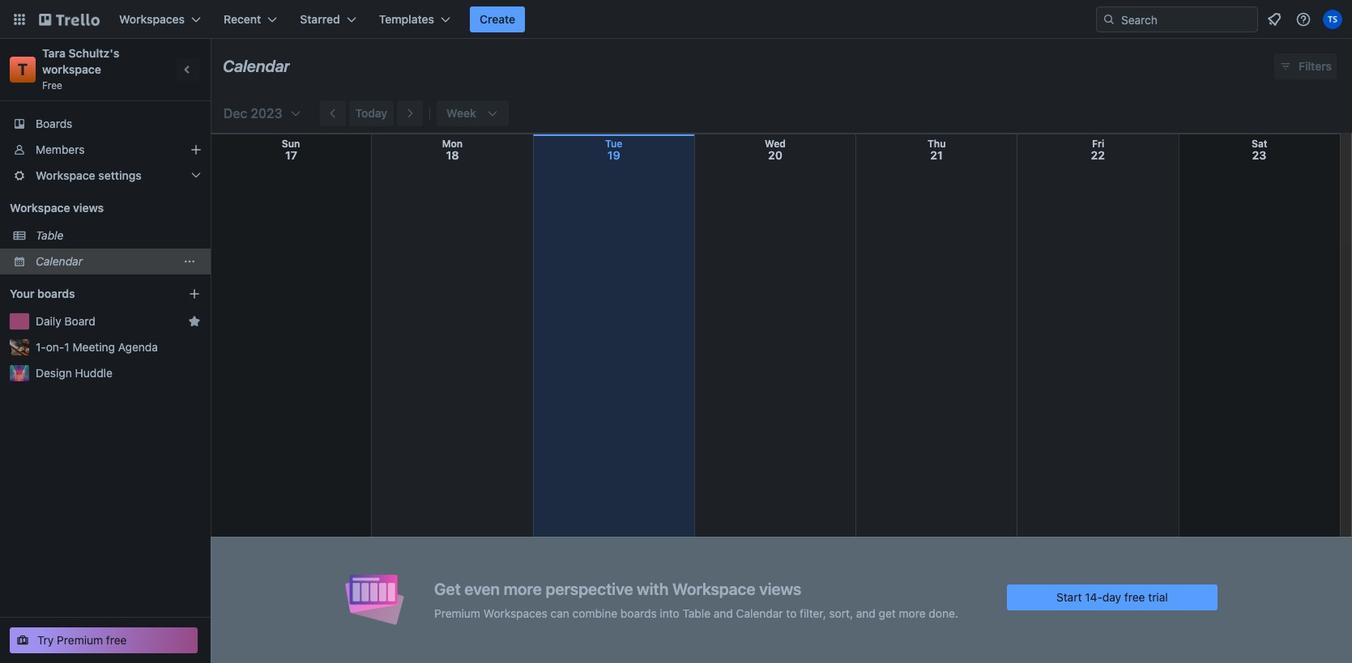Task type: describe. For each thing, give the bounding box(es) containing it.
your
[[10, 287, 34, 301]]

free
[[42, 79, 62, 92]]

tara schultz's workspace link
[[42, 46, 122, 76]]

workspace inside 'get even more perspective with workspace views premium workspaces can combine boards into table and calendar to filter, sort, and get more done.'
[[672, 580, 756, 598]]

daily board link
[[36, 314, 182, 330]]

table inside 'get even more perspective with workspace views premium workspaces can combine boards into table and calendar to filter, sort, and get more done.'
[[683, 607, 711, 620]]

2023
[[251, 106, 282, 121]]

design
[[36, 366, 72, 380]]

premium inside button
[[57, 634, 103, 647]]

primary element
[[0, 0, 1352, 39]]

workspace for workspace settings
[[36, 169, 95, 182]]

tara schultz's workspace free
[[42, 46, 122, 92]]

0 horizontal spatial boards
[[37, 287, 75, 301]]

22
[[1091, 148, 1105, 162]]

settings
[[98, 169, 142, 182]]

mon
[[442, 138, 463, 150]]

week button
[[437, 100, 509, 126]]

huddle
[[75, 366, 113, 380]]

get
[[879, 607, 896, 620]]

dec
[[224, 106, 247, 121]]

combine
[[573, 607, 618, 620]]

add board image
[[188, 288, 201, 301]]

18
[[446, 148, 459, 162]]

boards link
[[0, 111, 211, 137]]

board
[[64, 314, 95, 328]]

t link
[[10, 57, 36, 83]]

with
[[637, 580, 669, 598]]

17
[[285, 148, 297, 162]]

1 and from the left
[[714, 607, 733, 620]]

filter,
[[800, 607, 826, 620]]

to
[[786, 607, 797, 620]]

workspace views
[[10, 201, 104, 215]]

trial
[[1148, 590, 1168, 604]]

views inside 'get even more perspective with workspace views premium workspaces can combine boards into table and calendar to filter, sort, and get more done.'
[[759, 580, 802, 598]]

try premium free
[[37, 634, 127, 647]]

templates
[[379, 12, 434, 26]]

fri
[[1092, 138, 1105, 150]]

design huddle
[[36, 366, 113, 380]]

boards inside 'get even more perspective with workspace views premium workspaces can combine boards into table and calendar to filter, sort, and get more done.'
[[621, 607, 657, 620]]

start 14-day free trial
[[1057, 590, 1168, 604]]

0 horizontal spatial more
[[504, 580, 542, 598]]

14-
[[1085, 590, 1103, 604]]

0 notifications image
[[1265, 10, 1284, 29]]

day
[[1103, 590, 1122, 604]]

workspaces button
[[109, 6, 211, 32]]

meeting
[[73, 340, 115, 354]]

0 vertical spatial calendar
[[223, 57, 290, 75]]

Search field
[[1116, 7, 1258, 32]]

agenda
[[118, 340, 158, 354]]

21
[[931, 148, 943, 162]]

workspace settings
[[36, 169, 142, 182]]

tara schultz (taraschultz7) image
[[1323, 10, 1343, 29]]

create button
[[470, 6, 525, 32]]



Task type: vqa. For each thing, say whether or not it's contained in the screenshot.
the left Calendar
yes



Task type: locate. For each thing, give the bounding box(es) containing it.
can
[[551, 607, 570, 620]]

dec 2023 button
[[217, 100, 302, 126]]

1 horizontal spatial calendar
[[223, 57, 290, 75]]

calendar left to
[[736, 607, 783, 620]]

and
[[714, 607, 733, 620], [856, 607, 876, 620]]

table down "workspace views"
[[36, 229, 64, 242]]

and right into
[[714, 607, 733, 620]]

1 vertical spatial premium
[[57, 634, 103, 647]]

wed
[[765, 138, 786, 150]]

views up to
[[759, 580, 802, 598]]

1 vertical spatial free
[[106, 634, 127, 647]]

back to home image
[[39, 6, 100, 32]]

members
[[36, 143, 85, 156]]

0 vertical spatial free
[[1125, 590, 1145, 604]]

Calendar text field
[[223, 51, 290, 82]]

workspace down members
[[36, 169, 95, 182]]

schultz's
[[69, 46, 119, 60]]

0 vertical spatial views
[[73, 201, 104, 215]]

views
[[73, 201, 104, 215], [759, 580, 802, 598]]

calendar up the your boards
[[36, 254, 83, 268]]

boards down 'with'
[[621, 607, 657, 620]]

20
[[768, 148, 783, 162]]

calendar down recent 'popup button'
[[223, 57, 290, 75]]

1 horizontal spatial more
[[899, 607, 926, 620]]

workspace settings button
[[0, 163, 211, 189]]

t
[[18, 60, 28, 79]]

1 horizontal spatial boards
[[621, 607, 657, 620]]

1 horizontal spatial free
[[1125, 590, 1145, 604]]

workspace inside popup button
[[36, 169, 95, 182]]

table
[[36, 229, 64, 242], [683, 607, 711, 620]]

calendar inside 'get even more perspective with workspace views premium workspaces can combine boards into table and calendar to filter, sort, and get more done.'
[[736, 607, 783, 620]]

table link
[[36, 228, 201, 244]]

dec 2023
[[224, 106, 282, 121]]

workspace
[[36, 169, 95, 182], [10, 201, 70, 215], [672, 580, 756, 598]]

1 vertical spatial boards
[[621, 607, 657, 620]]

sort,
[[829, 607, 853, 620]]

1 horizontal spatial views
[[759, 580, 802, 598]]

starred
[[300, 12, 340, 26]]

0 horizontal spatial calendar
[[36, 254, 83, 268]]

1-on-1 meeting agenda link
[[36, 340, 201, 356]]

thu
[[928, 138, 946, 150]]

19
[[608, 148, 621, 162]]

filters button
[[1275, 53, 1337, 79]]

1 vertical spatial workspaces
[[484, 607, 548, 620]]

0 vertical spatial premium
[[434, 607, 481, 620]]

1 vertical spatial more
[[899, 607, 926, 620]]

starred button
[[290, 6, 366, 32]]

into
[[660, 607, 680, 620]]

start
[[1057, 590, 1082, 604]]

calendar
[[223, 57, 290, 75], [36, 254, 83, 268], [736, 607, 783, 620]]

0 horizontal spatial free
[[106, 634, 127, 647]]

2 and from the left
[[856, 607, 876, 620]]

boards
[[37, 287, 75, 301], [621, 607, 657, 620]]

members link
[[0, 137, 211, 163]]

more
[[504, 580, 542, 598], [899, 607, 926, 620]]

1 horizontal spatial and
[[856, 607, 876, 620]]

try
[[37, 634, 54, 647]]

more right 'even'
[[504, 580, 542, 598]]

workspace down workspace settings
[[10, 201, 70, 215]]

premium right try on the left of the page
[[57, 634, 103, 647]]

0 horizontal spatial workspaces
[[119, 12, 185, 26]]

recent
[[224, 12, 261, 26]]

1 vertical spatial views
[[759, 580, 802, 598]]

design huddle link
[[36, 365, 201, 382]]

0 horizontal spatial table
[[36, 229, 64, 242]]

free right day
[[1125, 590, 1145, 604]]

premium
[[434, 607, 481, 620], [57, 634, 103, 647]]

try premium free button
[[10, 628, 198, 654]]

tue
[[605, 138, 623, 150]]

0 vertical spatial boards
[[37, 287, 75, 301]]

1 vertical spatial workspace
[[10, 201, 70, 215]]

1 vertical spatial calendar
[[36, 254, 83, 268]]

free right try on the left of the page
[[106, 634, 127, 647]]

workspace up into
[[672, 580, 756, 598]]

1 horizontal spatial premium
[[434, 607, 481, 620]]

today
[[355, 106, 387, 120]]

views down workspace settings
[[73, 201, 104, 215]]

templates button
[[369, 6, 460, 32]]

1 horizontal spatial workspaces
[[484, 607, 548, 620]]

2 horizontal spatial calendar
[[736, 607, 783, 620]]

week
[[447, 106, 476, 120]]

premium down get
[[434, 607, 481, 620]]

boards up daily
[[37, 287, 75, 301]]

daily
[[36, 314, 61, 328]]

0 horizontal spatial premium
[[57, 634, 103, 647]]

sun
[[282, 138, 300, 150]]

table right into
[[683, 607, 711, 620]]

sat
[[1252, 138, 1268, 150]]

create
[[480, 12, 516, 26]]

tara
[[42, 46, 66, 60]]

premium inside 'get even more perspective with workspace views premium workspaces can combine boards into table and calendar to filter, sort, and get more done.'
[[434, 607, 481, 620]]

2 vertical spatial calendar
[[736, 607, 783, 620]]

free
[[1125, 590, 1145, 604], [106, 634, 127, 647]]

workspace for workspace views
[[10, 201, 70, 215]]

23
[[1252, 148, 1267, 162]]

perspective
[[546, 580, 633, 598]]

workspace
[[42, 62, 101, 76]]

open information menu image
[[1296, 11, 1312, 28]]

workspace navigation collapse icon image
[[177, 58, 199, 81]]

start 14-day free trial link
[[1007, 585, 1218, 611]]

workspaces inside 'get even more perspective with workspace views premium workspaces can combine boards into table and calendar to filter, sort, and get more done.'
[[484, 607, 548, 620]]

and left get
[[856, 607, 876, 620]]

2 vertical spatial workspace
[[672, 580, 756, 598]]

get even more perspective with workspace views premium workspaces can combine boards into table and calendar to filter, sort, and get more done.
[[434, 580, 958, 620]]

your boards with 3 items element
[[10, 284, 164, 304]]

even
[[465, 580, 500, 598]]

0 vertical spatial workspaces
[[119, 12, 185, 26]]

your boards
[[10, 287, 75, 301]]

workspace actions menu image
[[183, 255, 196, 268]]

daily board
[[36, 314, 95, 328]]

on-
[[46, 340, 64, 354]]

1-
[[36, 340, 46, 354]]

1-on-1 meeting agenda
[[36, 340, 158, 354]]

more right get
[[899, 607, 926, 620]]

1 vertical spatial table
[[683, 607, 711, 620]]

1
[[64, 340, 69, 354]]

filters
[[1299, 59, 1332, 73]]

boards
[[36, 117, 72, 130]]

table inside table link
[[36, 229, 64, 242]]

workspaces down 'even'
[[484, 607, 548, 620]]

0 horizontal spatial views
[[73, 201, 104, 215]]

0 horizontal spatial and
[[714, 607, 733, 620]]

search image
[[1103, 13, 1116, 26]]

recent button
[[214, 6, 287, 32]]

starred icon image
[[188, 315, 201, 328]]

free inside button
[[106, 634, 127, 647]]

workspaces inside popup button
[[119, 12, 185, 26]]

0 vertical spatial more
[[504, 580, 542, 598]]

1 horizontal spatial table
[[683, 607, 711, 620]]

0 vertical spatial table
[[36, 229, 64, 242]]

workspaces up workspace navigation collapse icon
[[119, 12, 185, 26]]

done.
[[929, 607, 958, 620]]

calendar link
[[36, 254, 175, 270]]

get
[[434, 580, 461, 598]]

workspaces
[[119, 12, 185, 26], [484, 607, 548, 620]]

today button
[[349, 100, 394, 126]]

0 vertical spatial workspace
[[36, 169, 95, 182]]



